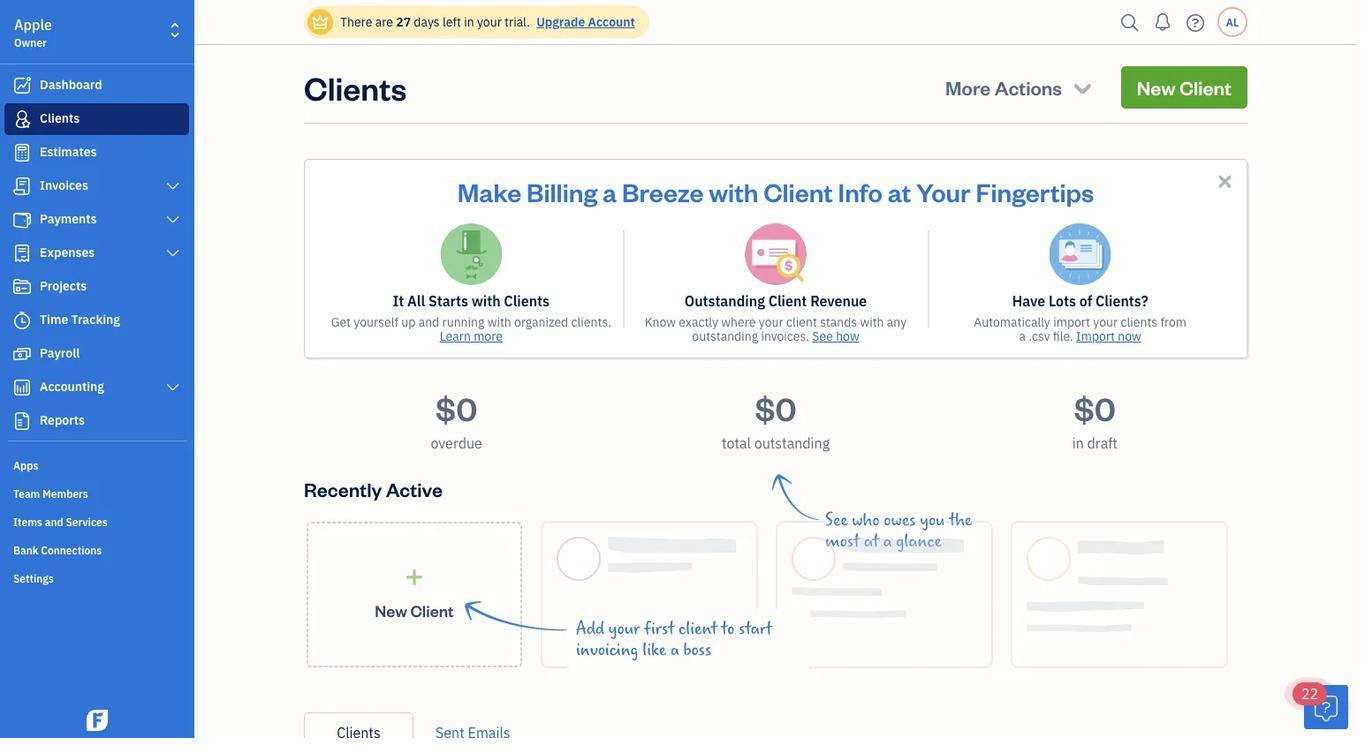 Task type: describe. For each thing, give the bounding box(es) containing it.
payroll link
[[4, 339, 189, 370]]

22
[[1302, 685, 1319, 704]]

1 horizontal spatial at
[[888, 175, 912, 208]]

at inside see who owes you the most at a glance
[[864, 532, 879, 552]]

$0 for $0 overdue
[[436, 387, 478, 429]]

recently active
[[304, 477, 443, 502]]

more actions button
[[930, 66, 1111, 109]]

yourself
[[354, 314, 399, 331]]

$0 for $0 in draft
[[1075, 387, 1116, 429]]

who
[[852, 511, 880, 530]]

the
[[950, 511, 972, 530]]

account
[[588, 14, 635, 30]]

team
[[13, 487, 40, 501]]

$0 for $0 total outstanding
[[755, 387, 797, 429]]

make billing a breeze with client info at your fingertips
[[458, 175, 1095, 208]]

a right billing
[[603, 175, 617, 208]]

running
[[442, 314, 485, 331]]

client down go to help image
[[1180, 75, 1232, 100]]

go to help image
[[1182, 9, 1210, 36]]

and inside "link"
[[45, 515, 63, 529]]

team members link
[[4, 480, 189, 506]]

project image
[[11, 278, 33, 296]]

automatically
[[974, 314, 1051, 331]]

al
[[1227, 15, 1239, 29]]

accounting
[[40, 379, 104, 395]]

and inside it all starts with clients get yourself up and running with organized clients. learn more
[[419, 314, 440, 331]]

bank connections
[[13, 544, 102, 558]]

fingertips
[[976, 175, 1095, 208]]

dashboard image
[[11, 77, 33, 95]]

add your first client to start invoicing like a boss
[[576, 620, 772, 660]]

estimate image
[[11, 144, 33, 162]]

clients link
[[4, 103, 189, 135]]

left
[[443, 14, 461, 30]]

see for see how
[[813, 328, 833, 345]]

clients inside it all starts with clients get yourself up and running with organized clients. learn more
[[504, 292, 550, 311]]

$0 total outstanding
[[722, 387, 830, 453]]

import
[[1077, 328, 1116, 345]]

payroll
[[40, 345, 80, 362]]

learn
[[440, 328, 471, 345]]

services
[[66, 515, 108, 529]]

make
[[458, 175, 522, 208]]

clients?
[[1096, 292, 1149, 311]]

team members
[[13, 487, 88, 501]]

your left trial.
[[477, 14, 502, 30]]

chevrondown image
[[1071, 75, 1095, 100]]

organized
[[515, 314, 569, 331]]

in inside $0 in draft
[[1073, 434, 1084, 453]]

payments
[[40, 211, 97, 227]]

total
[[722, 434, 751, 453]]

apps link
[[4, 452, 189, 478]]

there are 27 days left in your trial. upgrade account
[[340, 14, 635, 30]]

report image
[[11, 413, 33, 430]]

import
[[1054, 314, 1091, 331]]

any
[[887, 314, 907, 331]]

more
[[474, 328, 503, 345]]

see how
[[813, 328, 860, 345]]

have lots of clients? image
[[1050, 224, 1112, 286]]

actions
[[995, 75, 1063, 100]]

billing
[[527, 175, 598, 208]]

owner
[[14, 35, 47, 50]]

clients
[[1121, 314, 1158, 331]]

upgrade
[[537, 14, 585, 30]]

client inside know exactly where your client stands with any outstanding invoices.
[[787, 314, 818, 331]]

now
[[1118, 328, 1142, 345]]

stands
[[820, 314, 858, 331]]

expenses
[[40, 244, 95, 261]]

start
[[739, 620, 772, 639]]

money image
[[11, 346, 33, 363]]

apple owner
[[14, 15, 52, 50]]

have lots of clients? automatically import your clients from a .csv file. import now
[[974, 292, 1187, 345]]

active
[[386, 477, 443, 502]]

invoice image
[[11, 178, 33, 195]]

freshbooks image
[[83, 711, 111, 732]]

invoicing
[[576, 641, 639, 660]]

al button
[[1218, 7, 1248, 37]]

22 button
[[1293, 683, 1349, 730]]

expenses link
[[4, 238, 189, 270]]

connections
[[41, 544, 102, 558]]

with right breeze
[[709, 175, 759, 208]]

projects
[[40, 278, 87, 294]]

see who owes you the most at a glance
[[826, 511, 972, 552]]

glance
[[896, 532, 942, 552]]

outstanding inside $0 total outstanding
[[755, 434, 830, 453]]

0 horizontal spatial new client
[[375, 601, 454, 622]]

draft
[[1088, 434, 1118, 453]]

like
[[643, 641, 667, 660]]

client left the info
[[764, 175, 833, 208]]

27
[[396, 14, 411, 30]]

invoices.
[[761, 328, 810, 345]]

items and services link
[[4, 508, 189, 535]]

main element
[[0, 0, 239, 739]]

overdue
[[431, 434, 482, 453]]

$0 overdue
[[431, 387, 482, 453]]

items and services
[[13, 515, 108, 529]]

get
[[331, 314, 351, 331]]

dashboard link
[[4, 70, 189, 102]]

a inside see who owes you the most at a glance
[[884, 532, 892, 552]]

0 horizontal spatial new client link
[[307, 522, 522, 668]]

items
[[13, 515, 42, 529]]

owes
[[884, 511, 916, 530]]

client up know exactly where your client stands with any outstanding invoices.
[[769, 292, 807, 311]]

more actions
[[946, 75, 1063, 100]]

time
[[40, 312, 68, 328]]



Task type: locate. For each thing, give the bounding box(es) containing it.
more
[[946, 75, 991, 100]]

clients
[[304, 66, 407, 108], [40, 110, 80, 126], [504, 292, 550, 311]]

new client
[[1137, 75, 1232, 100], [375, 601, 454, 622]]

1 vertical spatial outstanding
[[755, 434, 830, 453]]

a down owes
[[884, 532, 892, 552]]

outstanding client revenue image
[[745, 224, 807, 286]]

0 vertical spatial new
[[1137, 75, 1176, 100]]

with
[[709, 175, 759, 208], [472, 292, 501, 311], [488, 314, 512, 331], [860, 314, 884, 331]]

chevron large down image inside the expenses link
[[165, 247, 181, 261]]

a right the like
[[671, 641, 680, 660]]

$0 inside $0 in draft
[[1075, 387, 1116, 429]]

client
[[1180, 75, 1232, 100], [764, 175, 833, 208], [769, 292, 807, 311], [411, 601, 454, 622]]

dashboard
[[40, 76, 102, 93]]

1 vertical spatial in
[[1073, 434, 1084, 453]]

chevron large down image for accounting
[[165, 381, 181, 395]]

with inside know exactly where your client stands with any outstanding invoices.
[[860, 314, 884, 331]]

your down clients?
[[1094, 314, 1118, 331]]

1 vertical spatial chevron large down image
[[165, 247, 181, 261]]

a inside "have lots of clients? automatically import your clients from a .csv file. import now"
[[1020, 328, 1026, 345]]

reports link
[[4, 406, 189, 438]]

2 vertical spatial clients
[[504, 292, 550, 311]]

starts
[[429, 292, 468, 311]]

close image
[[1215, 171, 1236, 192]]

a inside add your first client to start invoicing like a boss
[[671, 641, 680, 660]]

0 horizontal spatial in
[[464, 14, 474, 30]]

3 $0 from the left
[[1075, 387, 1116, 429]]

plus image
[[404, 569, 425, 587]]

search image
[[1116, 9, 1145, 36]]

2 chevron large down image from the top
[[165, 247, 181, 261]]

0 vertical spatial at
[[888, 175, 912, 208]]

new
[[1137, 75, 1176, 100], [375, 601, 407, 622]]

1 vertical spatial clients
[[40, 110, 80, 126]]

apple
[[14, 15, 52, 34]]

clients up organized
[[504, 292, 550, 311]]

chevron large down image for payments
[[165, 213, 181, 227]]

settings
[[13, 572, 54, 586]]

1 vertical spatial chevron large down image
[[165, 381, 181, 395]]

1 chevron large down image from the top
[[165, 179, 181, 194]]

know exactly where your client stands with any outstanding invoices.
[[645, 314, 907, 345]]

1 horizontal spatial $0
[[755, 387, 797, 429]]

your down outstanding client revenue
[[759, 314, 784, 331]]

trial.
[[505, 14, 530, 30]]

1 vertical spatial new client
[[375, 601, 454, 622]]

$0 inside $0 total outstanding
[[755, 387, 797, 429]]

outstanding down outstanding
[[692, 328, 758, 345]]

1 horizontal spatial new
[[1137, 75, 1176, 100]]

1 horizontal spatial in
[[1073, 434, 1084, 453]]

2 horizontal spatial clients
[[504, 292, 550, 311]]

payments link
[[4, 204, 189, 236]]

with right running
[[488, 314, 512, 331]]

chevron large down image up projects link
[[165, 247, 181, 261]]

1 $0 from the left
[[436, 387, 478, 429]]

new client down plus image
[[375, 601, 454, 622]]

settings link
[[4, 565, 189, 591]]

and right the up
[[419, 314, 440, 331]]

breeze
[[622, 175, 704, 208]]

you
[[920, 511, 945, 530]]

with left any
[[860, 314, 884, 331]]

crown image
[[311, 13, 330, 31]]

0 horizontal spatial client
[[679, 620, 717, 639]]

chevron large down image for invoices
[[165, 179, 181, 194]]

a
[[603, 175, 617, 208], [1020, 328, 1026, 345], [884, 532, 892, 552], [671, 641, 680, 660]]

0 vertical spatial new client link
[[1122, 66, 1248, 109]]

see inside see who owes you the most at a glance
[[826, 511, 848, 530]]

0 vertical spatial in
[[464, 14, 474, 30]]

outstanding client revenue
[[685, 292, 867, 311]]

0 vertical spatial and
[[419, 314, 440, 331]]

0 vertical spatial chevron large down image
[[165, 213, 181, 227]]

reports
[[40, 412, 85, 429]]

0 horizontal spatial $0
[[436, 387, 478, 429]]

and
[[419, 314, 440, 331], [45, 515, 63, 529]]

your
[[477, 14, 502, 30], [759, 314, 784, 331], [1094, 314, 1118, 331], [609, 620, 640, 639]]

$0
[[436, 387, 478, 429], [755, 387, 797, 429], [1075, 387, 1116, 429]]

chevron large down image
[[165, 213, 181, 227], [165, 247, 181, 261]]

chevron large down image inside payments link
[[165, 213, 181, 227]]

at down "who"
[[864, 532, 879, 552]]

new client down go to help image
[[1137, 75, 1232, 100]]

$0 up draft
[[1075, 387, 1116, 429]]

$0 up overdue at the left bottom of the page
[[436, 387, 478, 429]]

in right left
[[464, 14, 474, 30]]

of
[[1080, 292, 1093, 311]]

where
[[722, 314, 756, 331]]

your inside know exactly where your client stands with any outstanding invoices.
[[759, 314, 784, 331]]

see left how
[[813, 328, 833, 345]]

1 horizontal spatial new client
[[1137, 75, 1232, 100]]

boss
[[684, 641, 712, 660]]

know
[[645, 314, 676, 331]]

accounting link
[[4, 372, 189, 404]]

outstanding right total
[[755, 434, 830, 453]]

new down plus image
[[375, 601, 407, 622]]

and right items
[[45, 515, 63, 529]]

0 horizontal spatial and
[[45, 515, 63, 529]]

file.
[[1054, 328, 1074, 345]]

notifications image
[[1149, 4, 1177, 40]]

revenue
[[811, 292, 867, 311]]

chevron large down image down "invoices" link
[[165, 213, 181, 227]]

invoices link
[[4, 171, 189, 202]]

exactly
[[679, 314, 719, 331]]

at
[[888, 175, 912, 208], [864, 532, 879, 552]]

$0 inside $0 overdue
[[436, 387, 478, 429]]

your
[[917, 175, 971, 208]]

all
[[408, 292, 425, 311]]

chevron large down image for expenses
[[165, 247, 181, 261]]

estimates
[[40, 144, 97, 160]]

see for see who owes you the most at a glance
[[826, 511, 848, 530]]

first
[[645, 620, 675, 639]]

client inside add your first client to start invoicing like a boss
[[679, 620, 717, 639]]

clients inside main "element"
[[40, 110, 80, 126]]

0 horizontal spatial at
[[864, 532, 879, 552]]

recently
[[304, 477, 382, 502]]

bank connections link
[[4, 537, 189, 563]]

in left draft
[[1073, 434, 1084, 453]]

days
[[414, 14, 440, 30]]

a left .csv
[[1020, 328, 1026, 345]]

clients down 'there'
[[304, 66, 407, 108]]

1 vertical spatial and
[[45, 515, 63, 529]]

with up running
[[472, 292, 501, 311]]

1 horizontal spatial and
[[419, 314, 440, 331]]

resource center badge image
[[1305, 686, 1349, 730]]

your inside "have lots of clients? automatically import your clients from a .csv file. import now"
[[1094, 314, 1118, 331]]

there
[[340, 14, 372, 30]]

how
[[836, 328, 860, 345]]

your up the invoicing
[[609, 620, 640, 639]]

$0 in draft
[[1073, 387, 1118, 453]]

client image
[[11, 110, 33, 128]]

client down outstanding client revenue
[[787, 314, 818, 331]]

outstanding inside know exactly where your client stands with any outstanding invoices.
[[692, 328, 758, 345]]

timer image
[[11, 312, 33, 330]]

client
[[787, 314, 818, 331], [679, 620, 717, 639]]

2 horizontal spatial $0
[[1075, 387, 1116, 429]]

bank
[[13, 544, 38, 558]]

to
[[722, 620, 735, 639]]

projects link
[[4, 271, 189, 303]]

it all starts with clients image
[[440, 224, 502, 286]]

chart image
[[11, 379, 33, 397]]

info
[[839, 175, 883, 208]]

new down "notifications" icon at the top of page
[[1137, 75, 1176, 100]]

payment image
[[11, 211, 33, 229]]

chevron large down image down payroll link
[[165, 381, 181, 395]]

1 horizontal spatial clients
[[304, 66, 407, 108]]

client up boss
[[679, 620, 717, 639]]

most
[[826, 532, 860, 552]]

from
[[1161, 314, 1187, 331]]

1 horizontal spatial new client link
[[1122, 66, 1248, 109]]

1 vertical spatial new
[[375, 601, 407, 622]]

0 vertical spatial client
[[787, 314, 818, 331]]

in
[[464, 14, 474, 30], [1073, 434, 1084, 453]]

clients.
[[571, 314, 612, 331]]

1 vertical spatial new client link
[[307, 522, 522, 668]]

1 vertical spatial at
[[864, 532, 879, 552]]

at right the info
[[888, 175, 912, 208]]

clients up estimates
[[40, 110, 80, 126]]

1 horizontal spatial client
[[787, 314, 818, 331]]

0 vertical spatial see
[[813, 328, 833, 345]]

outstanding
[[685, 292, 765, 311]]

0 vertical spatial chevron large down image
[[165, 179, 181, 194]]

$0 down the invoices. on the top right of page
[[755, 387, 797, 429]]

estimates link
[[4, 137, 189, 169]]

1 vertical spatial see
[[826, 511, 848, 530]]

0 horizontal spatial new
[[375, 601, 407, 622]]

apps
[[13, 459, 38, 473]]

see up most
[[826, 511, 848, 530]]

2 chevron large down image from the top
[[165, 381, 181, 395]]

expense image
[[11, 245, 33, 263]]

have
[[1013, 292, 1046, 311]]

add
[[576, 620, 605, 639]]

are
[[375, 14, 393, 30]]

your inside add your first client to start invoicing like a boss
[[609, 620, 640, 639]]

client down plus image
[[411, 601, 454, 622]]

chevron large down image up payments link
[[165, 179, 181, 194]]

2 $0 from the left
[[755, 387, 797, 429]]

0 vertical spatial clients
[[304, 66, 407, 108]]

0 vertical spatial outstanding
[[692, 328, 758, 345]]

1 chevron large down image from the top
[[165, 213, 181, 227]]

chevron large down image
[[165, 179, 181, 194], [165, 381, 181, 395]]

0 horizontal spatial clients
[[40, 110, 80, 126]]

new client link
[[1122, 66, 1248, 109], [307, 522, 522, 668]]

1 vertical spatial client
[[679, 620, 717, 639]]

0 vertical spatial new client
[[1137, 75, 1232, 100]]



Task type: vqa. For each thing, say whether or not it's contained in the screenshot.
chevron large down icon within the Accounting "link"
yes



